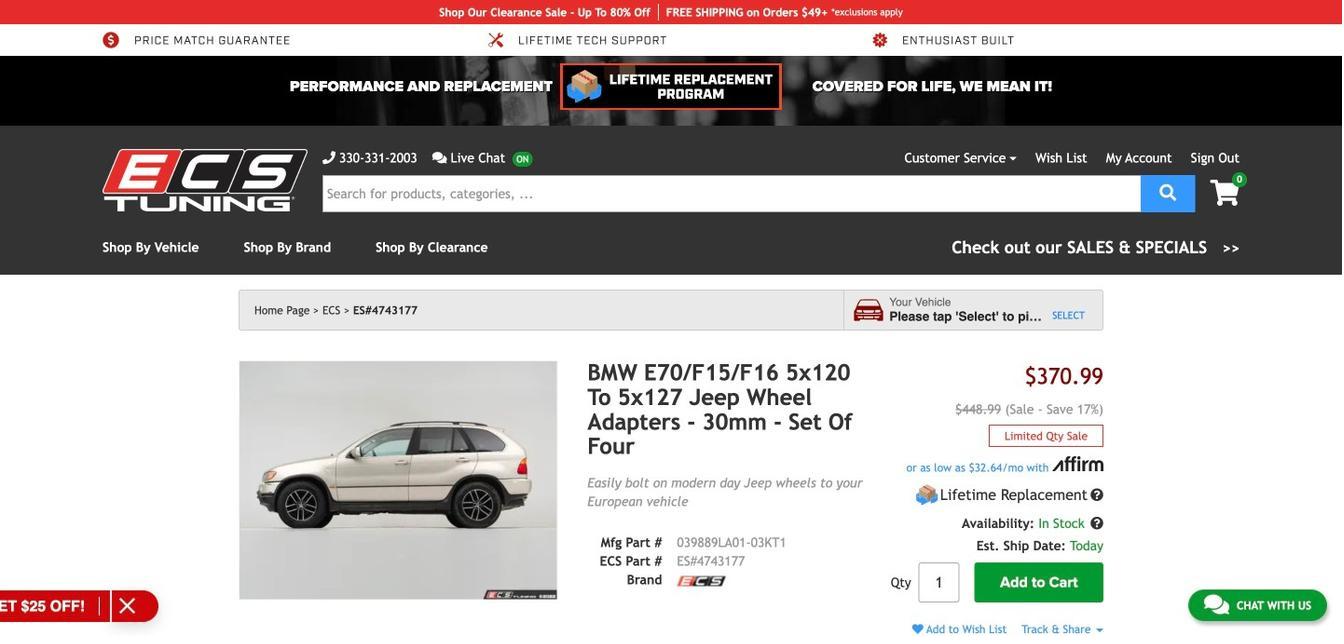 Task type: locate. For each thing, give the bounding box(es) containing it.
0 vertical spatial question circle image
[[1091, 489, 1104, 502]]

1 vertical spatial question circle image
[[1091, 518, 1104, 531]]

lifetime replacement program banner image
[[560, 63, 782, 110]]

2 question circle image from the top
[[1091, 518, 1104, 531]]

question circle image
[[1091, 489, 1104, 502], [1091, 518, 1104, 531]]

None text field
[[919, 563, 960, 603]]

phone image
[[323, 152, 336, 165]]



Task type: vqa. For each thing, say whether or not it's contained in the screenshot.
first question circle icon from the bottom of the page
no



Task type: describe. For each thing, give the bounding box(es) containing it.
ecs image
[[677, 577, 726, 587]]

comments image
[[432, 152, 447, 165]]

heart image
[[913, 624, 924, 636]]

this product is lifetime replacement eligible image
[[916, 484, 939, 507]]

or as low as $32.64/mo with  - affirm financing (opens in modal) element
[[891, 460, 1104, 477]]

search image
[[1160, 185, 1177, 201]]

es#4743177 - 039889la01-03kt1 - bmw e70/f15/f16 5x120 to 5x127 jeep wheel adapters - 30mm - set of four - easily bolt on modern day jeep wheels to your european vehicle - ecs - bmw image
[[239, 361, 558, 601]]

ecs tuning image
[[103, 149, 308, 212]]

Search text field
[[323, 175, 1141, 213]]

1 question circle image from the top
[[1091, 489, 1104, 502]]



